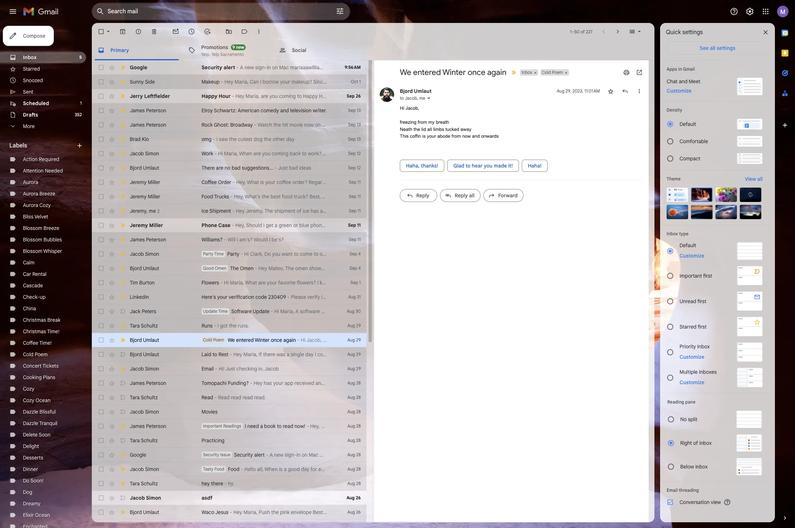 Task type: locate. For each thing, give the bounding box(es) containing it.
action required link
[[23, 156, 59, 163]]

, left 2
[[146, 208, 148, 214]]

chat
[[667, 78, 678, 85]]

0 vertical spatial 12
[[357, 151, 361, 156]]

row up runs - i got the runs.
[[92, 304, 367, 319]]

the inside freezing from my breath neath the lid all limbs tucked away this coffin is your abode from now and onwards
[[414, 126, 420, 132]]

2 vertical spatial sep 13
[[348, 136, 361, 142]]

, inside row
[[146, 208, 148, 214]]

13 for i saw the cutest dog the other day
[[357, 136, 361, 142]]

starred link
[[23, 66, 40, 72]]

19 row from the top
[[92, 319, 367, 333]]

0 horizontal spatial reply
[[416, 192, 430, 199]]

do inside 'labels' "navigation"
[[23, 478, 29, 484]]

16 row from the top
[[92, 276, 367, 290]]

important inside important readings i need a book to read now! -
[[203, 423, 222, 429]]

row up issue
[[92, 433, 367, 448]]

to up hi jacob,
[[400, 95, 404, 101]]

1 vertical spatial dazzle
[[23, 420, 38, 427]]

0 horizontal spatial hi
[[218, 150, 223, 157]]

23 row from the top
[[92, 376, 367, 390]]

1 vertical spatial sep 4
[[350, 265, 361, 271]]

all inside see all settings button
[[710, 45, 716, 51]]

1 vertical spatial settings
[[717, 45, 736, 51]]

4 jacob simon from the top
[[130, 409, 159, 415]]

time inside update time software update -
[[218, 309, 228, 314]]

1 horizontal spatial tab list
[[775, 23, 795, 502]]

tickets
[[43, 363, 59, 369]]

see
[[700, 45, 709, 51]]

1 13 from the top
[[357, 108, 361, 113]]

cozy for cozy ocean
[[23, 397, 34, 404]]

2 vertical spatial are
[[216, 165, 223, 171]]

sep for food trucks - hey, what's the best food truck? best, jer
[[349, 194, 357, 199]]

1 horizontal spatial from
[[452, 133, 461, 139]]

a left good on the bottom
[[284, 466, 287, 473]]

1 vertical spatial a
[[260, 423, 263, 429]]

sep 13 for watch the hit movie now on the stage!
[[348, 122, 361, 127]]

all inside freezing from my breath neath the lid all limbs tucked away this coffin is your abode from now and onwards
[[428, 126, 432, 132]]

33 row from the top
[[92, 520, 367, 528]]

labels image
[[241, 28, 248, 35]]

update down here's
[[203, 309, 217, 314]]

2 vertical spatial hey
[[233, 509, 242, 516]]

hit
[[282, 122, 288, 128]]

27 row from the top
[[92, 433, 367, 448]]

concert tickets link
[[23, 363, 59, 369]]

customize button down priority inbox
[[676, 352, 709, 361]]

0 vertical spatial is
[[422, 133, 426, 139]]

1 horizontal spatial food
[[215, 466, 224, 472]]

0 horizontal spatial day
[[286, 136, 295, 142]]

all for view all
[[758, 176, 763, 182]]

coffee for coffee time!
[[23, 340, 38, 346]]

0 horizontal spatial omen
[[215, 265, 227, 271]]

bjord for 32th row from the top of the we entered winter once again main content
[[130, 509, 142, 516]]

email for email - hi! just checking in. jacob
[[202, 366, 214, 372]]

cold inside 'labels' "navigation"
[[23, 351, 33, 358]]

row down practicing
[[92, 448, 367, 462]]

i right will
[[237, 236, 238, 243]]

21 row from the top
[[92, 347, 367, 362]]

3 tara schultz from the top
[[130, 437, 158, 444]]

security for alert
[[202, 64, 222, 71]]

customize for default
[[680, 253, 705, 259]]

important according to google magic. switch for here's your verification code 230409
[[119, 293, 126, 301]]

0 horizontal spatial jer
[[322, 193, 329, 200]]

aurora for aurora link at top left
[[23, 179, 38, 185]]

row up readings
[[92, 405, 367, 419]]

tab list containing promotions
[[92, 40, 655, 60]]

important according to google magic. switch for omg
[[119, 136, 126, 143]]

time inside party time party - hi clark, do you want to come to our party?
[[214, 251, 224, 257]]

0 vertical spatial important
[[680, 272, 702, 279]]

aug 28 for 29th row
[[348, 466, 361, 472]]

inbox up starred link
[[23, 54, 37, 61]]

do soon! link
[[23, 478, 43, 484]]

3 28 from the top
[[356, 409, 361, 414]]

am's?
[[239, 236, 253, 243]]

inbox for inbox link
[[23, 54, 37, 61]]

rental
[[32, 271, 47, 277]]

case?
[[326, 222, 340, 229]]

important for important first
[[680, 272, 702, 279]]

security up hello at the left bottom
[[234, 452, 253, 458]]

17 row from the top
[[92, 290, 367, 304]]

28 for 23th row
[[356, 380, 361, 386]]

primary tab
[[92, 40, 182, 60]]

2 vertical spatial is
[[279, 466, 283, 473]]

poem for cold poem link
[[35, 351, 48, 358]]

elroy schwartz: american comedy and television writer. -
[[202, 107, 332, 114]]

0 horizontal spatial winter
[[255, 337, 270, 343]]

15 row from the top
[[92, 261, 367, 276]]

coming for to
[[279, 93, 296, 99]]

2 vertical spatial jeremy miller
[[130, 222, 163, 229]]

food left trucks
[[202, 193, 213, 200]]

26 row from the top
[[92, 419, 367, 433]]

sep 4 right party?
[[350, 251, 361, 257]]

row
[[92, 60, 367, 75], [92, 75, 367, 89], [92, 89, 367, 103], [92, 103, 367, 118], [92, 118, 367, 132], [92, 132, 367, 146], [92, 146, 367, 161], [92, 161, 367, 175], [92, 175, 367, 189], [92, 189, 367, 204], [92, 204, 367, 218], [92, 218, 367, 232], [92, 232, 367, 247], [92, 247, 367, 261], [92, 261, 367, 276], [92, 276, 367, 290], [92, 290, 367, 304], [92, 304, 367, 319], [92, 319, 367, 333], [92, 333, 367, 347], [92, 347, 367, 362], [92, 362, 367, 376], [92, 376, 367, 390], [92, 390, 367, 405], [92, 405, 367, 419], [92, 419, 367, 433], [92, 433, 367, 448], [92, 448, 367, 462], [92, 462, 397, 476], [92, 476, 367, 491], [92, 491, 367, 505], [92, 505, 367, 520], [92, 520, 367, 528]]

1 horizontal spatial me
[[419, 95, 425, 101]]

aug 28 for 28th row
[[348, 452, 361, 457]]

first right unread
[[698, 298, 707, 304]]

maria, left "can"
[[235, 79, 249, 85]]

None checkbox
[[98, 78, 105, 85], [98, 408, 105, 415], [98, 423, 105, 430], [98, 466, 105, 473], [98, 480, 105, 487], [98, 509, 105, 516], [98, 78, 105, 85], [98, 408, 105, 415], [98, 423, 105, 430], [98, 466, 105, 473], [98, 480, 105, 487], [98, 509, 105, 516]]

simon for movies
[[145, 409, 159, 415]]

row down good omen the omen - on the bottom of page
[[92, 276, 367, 290]]

you left want
[[272, 251, 280, 257]]

cozy up the velvet
[[39, 202, 51, 208]]

4 28 from the top
[[356, 423, 361, 429]]

2 12 from the top
[[357, 165, 361, 170]]

jeremy miller
[[130, 179, 160, 185], [130, 193, 160, 200], [130, 222, 163, 229]]

blossom bubbles
[[23, 236, 62, 243]]

are
[[261, 93, 268, 99], [254, 150, 261, 157], [216, 165, 223, 171]]

2 horizontal spatial read
[[283, 423, 293, 429]]

customize down chat
[[667, 88, 692, 94]]

2 vertical spatial blossom
[[23, 248, 42, 254]]

social tab
[[273, 40, 364, 60]]

1 christmas from the top
[[23, 317, 46, 323]]

cold down runs
[[203, 337, 212, 343]]

here's your verification code 230409 -
[[202, 294, 291, 300]]

row containing sunny side
[[92, 75, 367, 89]]

breeze for aurora breeze
[[39, 191, 55, 197]]

1 aug 28 from the top
[[348, 380, 361, 386]]

and left onwards
[[472, 133, 480, 139]]

christmas down china link
[[23, 317, 46, 323]]

1 jeremy miller from the top
[[130, 179, 160, 185]]

0 vertical spatial settings
[[683, 29, 703, 36]]

coming down "other"
[[272, 150, 289, 157]]

just
[[278, 165, 288, 171], [226, 366, 235, 372]]

tara for read - read read read read.
[[130, 394, 140, 401]]

coffee time! link
[[23, 340, 52, 346]]

read down tomopachi funding? -
[[218, 394, 230, 401]]

None search field
[[92, 3, 350, 20]]

aug 28 for 30th row from the top
[[348, 481, 361, 486]]

we entered winter once again main content
[[92, 23, 655, 528]]

of right right
[[694, 440, 698, 446]]

2 james from the top
[[130, 122, 145, 128]]

1 sep 4 from the top
[[350, 251, 361, 257]]

first for starred first
[[698, 323, 707, 330]]

1 29 from the top
[[356, 323, 361, 328]]

3 schultz from the top
[[141, 437, 158, 444]]

0 vertical spatial coming
[[279, 93, 296, 99]]

bjord for 13th row from the bottom of the we entered winter once again main content
[[130, 351, 142, 358]]

0 vertical spatial me
[[419, 95, 425, 101]]

29 for laid to rest -
[[356, 352, 361, 357]]

1 vertical spatial day
[[301, 466, 309, 473]]

1 horizontal spatial and
[[472, 133, 480, 139]]

31 row from the top
[[92, 491, 367, 505]]

2 vertical spatial 26
[[356, 509, 361, 515]]

email left threading
[[667, 488, 678, 493]]

more image
[[255, 28, 263, 35]]

coffee inside 'labels' "navigation"
[[23, 340, 38, 346]]

cooking plans
[[23, 374, 55, 381]]

jeremy miller for coffee order
[[130, 179, 160, 185]]

read left now!
[[283, 423, 293, 429]]

are for when
[[254, 150, 261, 157]]

starred for starred first
[[680, 323, 697, 330]]

cutest
[[238, 136, 252, 142]]

0 vertical spatial and
[[679, 78, 688, 85]]

bliss velvet link
[[23, 213, 48, 220]]

1 horizontal spatial ,
[[417, 95, 418, 101]]

happy hour - hey maria, are you coming to happy hour?
[[202, 93, 333, 99]]

umlaut for 26th row from the bottom of the we entered winter once again main content
[[143, 165, 159, 171]]

0 horizontal spatial get
[[266, 222, 273, 229]]

0 horizontal spatial when
[[239, 150, 252, 157]]

1 vertical spatial ,
[[146, 208, 148, 214]]

and right chat
[[679, 78, 688, 85]]

1 vertical spatial important
[[203, 423, 222, 429]]

1 vertical spatial cold poem
[[23, 351, 48, 358]]

the
[[274, 122, 281, 128], [322, 122, 330, 128], [414, 126, 420, 132], [229, 136, 237, 142], [264, 136, 271, 142], [262, 193, 269, 200], [229, 323, 237, 329], [271, 509, 279, 516]]

3 13 from the top
[[357, 136, 361, 142]]

1 read from the left
[[202, 394, 213, 401]]

2 horizontal spatial cold
[[542, 70, 551, 75]]

5 james from the top
[[130, 423, 145, 429]]

5 important according to google magic. switch from the top
[[119, 164, 126, 171]]

time!
[[47, 328, 59, 335], [39, 340, 52, 346]]

2 4 from the top
[[358, 265, 361, 271]]

1 james from the top
[[130, 107, 145, 114]]

are for maria,
[[261, 93, 268, 99]]

row up hi!
[[92, 347, 367, 362]]

dazzle up delete
[[23, 420, 38, 427]]

0 vertical spatial ocean
[[36, 397, 51, 404]]

1 tara schultz from the top
[[130, 323, 158, 329]]

3 aurora from the top
[[23, 202, 38, 208]]

aug for 27th row from the top
[[348, 438, 355, 443]]

0 vertical spatial do
[[265, 251, 271, 257]]

onwards
[[481, 133, 499, 139]]

older image
[[615, 28, 622, 35]]

aug for 13th row from the bottom of the we entered winter once again main content
[[347, 352, 355, 357]]

food inside "tasty food food - hello all, when is a good day for everyone to get food? best, jacob"
[[215, 466, 224, 472]]

customize button up 'important first'
[[676, 252, 709, 260]]

simon for asdf
[[146, 495, 161, 501]]

4
[[358, 251, 361, 257], [358, 265, 361, 271]]

0 horizontal spatial email
[[202, 366, 214, 372]]

-
[[237, 64, 239, 71], [221, 79, 223, 85], [232, 93, 234, 99], [328, 107, 331, 114], [254, 122, 257, 128], [213, 136, 215, 142], [215, 150, 217, 157], [275, 165, 277, 171], [233, 179, 235, 185], [230, 193, 233, 200], [232, 208, 235, 214], [232, 222, 234, 229], [224, 236, 226, 243], [241, 251, 243, 257], [255, 265, 257, 272], [220, 279, 223, 286], [287, 294, 290, 300], [271, 308, 273, 315], [214, 323, 216, 329], [297, 337, 300, 343], [230, 351, 232, 358], [215, 366, 217, 372], [250, 380, 253, 386], [214, 394, 217, 401], [307, 423, 309, 429], [266, 452, 268, 458], [241, 466, 243, 473], [225, 480, 227, 487], [230, 509, 232, 516]]

1 vertical spatial coffee
[[23, 340, 38, 346]]

13 for watch the hit movie now on the stage!
[[357, 122, 361, 127]]

coming for back
[[272, 150, 289, 157]]

aug 29, 2023, 11:01 am cell
[[557, 88, 600, 95]]

blossom up calm link
[[23, 248, 42, 254]]

work?
[[308, 150, 322, 157]]

28 for 28th row
[[356, 452, 361, 457]]

time for software
[[218, 309, 228, 314]]

entered inside row
[[236, 337, 254, 343]]

is down lid on the right top of page
[[422, 133, 426, 139]]

movies link
[[202, 408, 327, 415]]

food down security issue security alert -
[[228, 466, 240, 473]]

important for important readings i need a book to read now! -
[[203, 423, 222, 429]]

1 sunny from the left
[[130, 79, 144, 85]]

theme element
[[667, 175, 681, 183]]

not starred image
[[607, 88, 615, 95]]

1 vertical spatial ocean
[[35, 512, 50, 518]]

row down ghost:
[[92, 132, 367, 146]]

soon
[[39, 432, 50, 438]]

8 28 from the top
[[356, 481, 361, 486]]

makeup?
[[292, 79, 312, 85]]

food right tasty
[[215, 466, 224, 472]]

5 aug 28 from the top
[[348, 438, 361, 443]]

haha,
[[406, 163, 420, 169]]

1 vertical spatial 12
[[357, 165, 361, 170]]

2 row from the top
[[92, 75, 367, 89]]

0 vertical spatial are
[[261, 93, 268, 99]]

jeremy
[[130, 179, 147, 185], [330, 179, 347, 185], [130, 193, 147, 200], [130, 208, 146, 214], [130, 222, 148, 229]]

3 peterson from the top
[[146, 236, 166, 243]]

aug 29 for email - hi! just checking in. jacob
[[347, 366, 361, 371]]

18 row from the top
[[92, 304, 367, 319]]

are up suggestions...
[[254, 150, 261, 157]]

0 horizontal spatial again
[[284, 337, 296, 343]]

american
[[238, 107, 259, 114]]

threading
[[679, 488, 699, 493]]

james for rock ghost: broadway - watch the hit movie now on the stage!
[[130, 122, 145, 128]]

entered down runs.
[[236, 337, 254, 343]]

i left need
[[245, 423, 246, 429]]

inbox inside inbox button
[[522, 70, 533, 75]]

1 blossom from the top
[[23, 225, 42, 231]]

party inside party time party - hi clark, do you want to come to our party?
[[203, 251, 213, 257]]

0 vertical spatial poem
[[552, 70, 563, 75]]

None checkbox
[[98, 28, 105, 35], [98, 64, 105, 71], [98, 93, 105, 100], [98, 337, 105, 344], [98, 351, 105, 358], [98, 365, 105, 372], [98, 380, 105, 387], [98, 394, 105, 401], [98, 437, 105, 444], [98, 451, 105, 459], [98, 494, 105, 502], [98, 28, 105, 35], [98, 64, 105, 71], [98, 93, 105, 100], [98, 337, 105, 344], [98, 351, 105, 358], [98, 365, 105, 372], [98, 380, 105, 387], [98, 394, 105, 401], [98, 437, 105, 444], [98, 451, 105, 459], [98, 494, 105, 502]]

29 for runs - i got the runs.
[[356, 323, 361, 328]]

cold inside button
[[542, 70, 551, 75]]

time! for christmas time!
[[47, 328, 59, 335]]

archive image
[[119, 28, 126, 35]]

0 vertical spatial time!
[[47, 328, 59, 335]]

1 google from the top
[[130, 64, 147, 71]]

2 schultz from the top
[[141, 394, 158, 401]]

day right "other"
[[286, 136, 295, 142]]

0 vertical spatial entered
[[413, 67, 441, 77]]

0 vertical spatial blossom
[[23, 225, 42, 231]]

0 horizontal spatial starred
[[23, 66, 40, 72]]

2 peterson from the top
[[146, 122, 166, 128]]

quick
[[666, 29, 681, 36]]

row containing linkedin
[[92, 290, 367, 304]]

sincerely,
[[313, 79, 335, 85]]

tara for hey there - hy
[[130, 480, 140, 487]]

1 vertical spatial aurora
[[23, 191, 38, 197]]

1 horizontal spatial of
[[694, 440, 698, 446]]

update
[[253, 308, 270, 315], [203, 309, 217, 314]]

density
[[667, 107, 683, 113]]

when down the "cutest" at left
[[239, 150, 252, 157]]

blossom for blossom whisper
[[23, 248, 42, 254]]

2 vertical spatial miller
[[149, 222, 163, 229]]

8 aug 28 from the top
[[348, 481, 361, 486]]

row down jesus
[[92, 520, 367, 528]]

elroy
[[202, 107, 213, 114]]

0 vertical spatial sep 4
[[350, 251, 361, 257]]

7 28 from the top
[[356, 466, 361, 472]]

row up update time software update -
[[92, 290, 367, 304]]

all inside reply all link
[[469, 192, 475, 199]]

32 row from the top
[[92, 505, 367, 520]]

for
[[311, 466, 317, 473]]

row down asdf
[[92, 505, 367, 520]]

6 28 from the top
[[356, 452, 361, 457]]

14 important according to google magic. switch from the top
[[119, 293, 126, 301]]

0 horizontal spatial happy
[[202, 93, 217, 99]]

settings inside see all settings button
[[717, 45, 736, 51]]

customize button down multiple
[[676, 378, 709, 387]]

9 important according to google magic. switch from the top
[[119, 222, 126, 229]]

search mail image
[[94, 5, 107, 18]]

tasty food food - hello all, when is a good day for everyone to get food? best, jacob
[[203, 466, 397, 473]]

toggle split pane mode image
[[629, 28, 636, 35]]

brad klo
[[130, 136, 149, 142]]

desserts
[[23, 455, 43, 461]]

important according to google magic. switch
[[119, 107, 126, 114], [119, 121, 126, 128], [119, 136, 126, 143], [119, 150, 126, 157], [119, 164, 126, 171], [119, 179, 126, 186], [119, 193, 126, 200], [119, 207, 126, 215], [119, 222, 126, 229], [119, 236, 126, 243], [119, 250, 126, 258], [119, 265, 126, 272], [119, 279, 126, 286], [119, 293, 126, 301]]

8 important according to google magic. switch from the top
[[119, 207, 126, 215]]

1 aug 29 from the top
[[347, 323, 361, 328]]

peterson for rock
[[146, 122, 166, 128]]

to left hear
[[466, 163, 471, 169]]

email threading element
[[667, 488, 763, 493]]

again inside row
[[284, 337, 296, 343]]

customize button for priority inbox
[[676, 352, 709, 361]]

all right the view
[[758, 176, 763, 182]]

security left issue
[[203, 452, 219, 457]]

2 sep 12 from the top
[[348, 165, 361, 170]]

reply inside "link"
[[416, 192, 430, 199]]

delete soon
[[23, 432, 50, 438]]

0 horizontal spatial important
[[203, 423, 222, 429]]

0 vertical spatial jeremy miller
[[130, 179, 160, 185]]

starred up snoozed
[[23, 66, 40, 72]]

1 right the oct
[[359, 79, 361, 84]]

13 row from the top
[[92, 232, 367, 247]]

right of inbox
[[681, 440, 712, 446]]

breeze up aurora cozy
[[39, 191, 55, 197]]

sep for flowers -
[[351, 280, 358, 285]]

1 horizontal spatial important
[[680, 272, 702, 279]]

blossom for blossom bubbles
[[23, 236, 42, 243]]

sep 4 up sep 1
[[350, 265, 361, 271]]

your inside freezing from my breath neath the lid all limbs tucked away this coffin is your abode from now and onwards
[[427, 133, 436, 139]]

1 horizontal spatial day
[[301, 466, 309, 473]]

0 vertical spatial inbox
[[700, 440, 712, 446]]

tucked
[[446, 126, 459, 132]]

update down code
[[253, 308, 270, 315]]

1 4 from the top
[[358, 251, 361, 257]]

security inside security issue security alert -
[[203, 452, 219, 457]]

apps in gmail
[[667, 66, 695, 72]]

view all
[[745, 176, 763, 182]]

jacob simon for work
[[130, 150, 159, 157]]

cold up concert
[[23, 351, 33, 358]]

bjord for 26th row from the bottom of the we entered winter once again main content
[[130, 165, 142, 171]]

0 horizontal spatial do
[[23, 478, 29, 484]]

0 vertical spatial christmas
[[23, 317, 46, 323]]

1 horizontal spatial when
[[265, 466, 278, 473]]

me inside row
[[149, 208, 156, 214]]

0 horizontal spatial coffee
[[23, 340, 38, 346]]

inbox inside 'labels' "navigation"
[[23, 54, 37, 61]]

a left book
[[260, 423, 263, 429]]

4 tara from the top
[[130, 480, 140, 487]]

0 vertical spatial jer
[[322, 193, 329, 200]]

28 row from the top
[[92, 448, 367, 462]]

watch
[[258, 122, 272, 128]]

1 vertical spatial 4
[[358, 265, 361, 271]]

1 vertical spatial once
[[271, 337, 282, 343]]

1 12 from the top
[[357, 151, 361, 156]]

cozy
[[39, 202, 51, 208], [23, 386, 34, 392], [23, 397, 34, 404]]

party
[[227, 251, 239, 257], [203, 251, 213, 257]]

now inside freezing from my breath neath the lid all limbs tucked away this coffin is your abode from now and onwards
[[462, 133, 471, 139]]

1 vertical spatial time
[[218, 309, 228, 314]]

1 horizontal spatial is
[[279, 466, 283, 473]]

2 aurora from the top
[[23, 191, 38, 197]]

and inside row
[[280, 107, 289, 114]]

all inside view all button
[[758, 176, 763, 182]]

labels heading
[[9, 142, 76, 149]]

reply down the glad
[[455, 192, 468, 199]]

2 tara from the top
[[130, 394, 140, 401]]

i
[[260, 79, 262, 85], [263, 222, 265, 229], [237, 236, 238, 243], [269, 236, 270, 243], [218, 323, 219, 329], [245, 423, 246, 429]]

inbox left cold poem button
[[522, 70, 533, 75]]

1 jacob simon from the top
[[130, 150, 159, 157]]

9 row from the top
[[92, 175, 367, 189]]

blossom bubbles link
[[23, 236, 62, 243]]

social
[[292, 47, 306, 53]]

227
[[586, 29, 593, 34]]

cold poem inside 'labels' "navigation"
[[23, 351, 48, 358]]

tab list
[[775, 23, 795, 502], [92, 40, 655, 60]]

2 jeremy miller from the top
[[130, 193, 160, 200]]

0 vertical spatial first
[[703, 272, 712, 279]]

1 vertical spatial blossom
[[23, 236, 42, 243]]

0 horizontal spatial me
[[149, 208, 156, 214]]

aug for 23th row
[[348, 380, 355, 386]]

maria,
[[235, 79, 249, 85], [246, 93, 260, 99], [224, 150, 238, 157], [244, 509, 258, 516]]

aug inside aug 29, 2023, 11:01 am cell
[[557, 88, 565, 94]]

television
[[290, 107, 312, 114]]

30 row from the top
[[92, 476, 367, 491]]

0 horizontal spatial settings
[[683, 29, 703, 36]]

4 right party?
[[358, 251, 361, 257]]

1 vertical spatial of
[[694, 440, 698, 446]]

7 aug 28 from the top
[[348, 466, 361, 472]]

are up elroy schwartz: american comedy and television writer. -
[[261, 93, 268, 99]]

0 horizontal spatial tab list
[[92, 40, 655, 60]]

4 peterson from the top
[[146, 380, 166, 386]]

poem inside button
[[552, 70, 563, 75]]

james
[[130, 107, 145, 114], [130, 122, 145, 128], [130, 236, 145, 243], [130, 380, 145, 386], [130, 423, 145, 429]]

0 vertical spatial when
[[239, 150, 252, 157]]

1 vertical spatial and
[[280, 107, 289, 114]]

christmas
[[23, 317, 46, 323], [23, 328, 46, 335]]

1 james peterson from the top
[[130, 107, 166, 114]]

drafts link
[[23, 112, 38, 118]]

1 vertical spatial first
[[698, 298, 707, 304]]

issue
[[220, 452, 231, 457]]

jer right 'thanks,' at the left of the page
[[359, 222, 367, 229]]

hey, left what on the left of the page
[[236, 179, 246, 185]]

2 28 from the top
[[356, 395, 361, 400]]

0 horizontal spatial bad
[[232, 165, 241, 171]]

1 reply from the left
[[416, 192, 430, 199]]

0 vertical spatial 13
[[357, 108, 361, 113]]

coffee inside row
[[202, 179, 217, 185]]

aug for 32th row from the top of the we entered winter once again main content
[[347, 509, 355, 515]]

1 vertical spatial hey,
[[234, 193, 244, 200]]

here's
[[202, 294, 216, 300]]

tim
[[130, 279, 138, 286]]

cold poem inside button
[[542, 70, 563, 75]]

4 important according to google magic. switch from the top
[[119, 150, 126, 157]]

cold poem right inbox button
[[542, 70, 563, 75]]

4 tara schultz from the top
[[130, 480, 158, 487]]

row down update time software update -
[[92, 319, 367, 333]]

settings inside quick settings element
[[683, 29, 703, 36]]

aug 31
[[348, 294, 361, 300]]

4 james from the top
[[130, 380, 145, 386]]

book
[[264, 423, 276, 429]]

row down runs - i got the runs.
[[92, 333, 367, 347]]

aug 28 for 23th row
[[348, 380, 361, 386]]

breeze up the "bubbles"
[[44, 225, 59, 231]]

umlaut for 13th row from the bottom of the we entered winter once again main content
[[143, 351, 159, 358]]

tara schultz for read - read read read read.
[[130, 394, 158, 401]]

sep for williams? - will i am's? would i be's?
[[349, 237, 357, 242]]

bjord
[[400, 88, 413, 94], [130, 165, 142, 171], [130, 265, 142, 272], [130, 337, 142, 343], [130, 351, 142, 358], [130, 509, 142, 516], [326, 509, 338, 516]]

1 important according to google magic. switch from the top
[[119, 107, 126, 114]]

hey right hour
[[236, 93, 244, 99]]

poem
[[552, 70, 563, 75], [213, 337, 224, 343], [35, 351, 48, 358]]

alert up all,
[[254, 452, 265, 458]]

cold
[[542, 70, 551, 75], [203, 337, 212, 343], [23, 351, 33, 358]]

aug for 29th row
[[348, 466, 355, 472]]

reading pane element
[[668, 399, 762, 405]]

all right see
[[710, 45, 716, 51]]

do left soon!
[[23, 478, 29, 484]]

poem inside 'labels' "navigation"
[[35, 351, 48, 358]]

winter inside row
[[255, 337, 270, 343]]

sunny left the oct
[[336, 79, 350, 85]]

1 horizontal spatial happy
[[303, 93, 318, 99]]

1 vertical spatial time!
[[39, 340, 52, 346]]

0 horizontal spatial update
[[203, 309, 217, 314]]

a left green
[[275, 222, 278, 229]]

view all button
[[741, 175, 767, 183]]

row down hello at the left bottom
[[92, 476, 367, 491]]

1 vertical spatial just
[[226, 366, 235, 372]]

13 important according to google magic. switch from the top
[[119, 279, 126, 286]]

alert down sacramento
[[224, 64, 235, 71]]

peterson for elroy
[[146, 107, 166, 114]]

row down sacramento
[[92, 60, 367, 75]]

email inside row
[[202, 366, 214, 372]]

jeremy for phone case - hey, should i get a green or blue phone case? thanks, jer
[[130, 222, 148, 229]]

of inside we entered winter once again main content
[[581, 29, 585, 34]]

2 29 from the top
[[356, 337, 361, 343]]

omen right good
[[215, 265, 227, 271]]

26 for waco jesus - hey maria, push the pink envelope best, bjord
[[356, 509, 361, 515]]

28 for 25th row from the top
[[356, 409, 361, 414]]

tara schultz for runs - i got the runs.
[[130, 323, 158, 329]]

inbox type
[[667, 231, 689, 236]]

2 google from the top
[[130, 452, 146, 458]]

row containing brad klo
[[92, 132, 367, 146]]

important according to google magic. switch for rock ghost: broadway
[[119, 121, 126, 128]]

entered
[[413, 67, 441, 77], [236, 337, 254, 343]]

haha, thanks!
[[406, 163, 438, 169]]

your
[[280, 79, 290, 85], [427, 133, 436, 139], [265, 179, 275, 185], [217, 294, 228, 300]]

1 vertical spatial christmas
[[23, 328, 46, 335]]

google
[[130, 64, 147, 71], [130, 452, 146, 458]]

28 for 30th row from the top
[[356, 481, 361, 486]]

blossom
[[23, 225, 42, 231], [23, 236, 42, 243], [23, 248, 42, 254]]

row down security issue security alert -
[[92, 462, 397, 476]]

hi
[[400, 105, 404, 111], [218, 150, 223, 157], [244, 251, 249, 257]]

poem up concert tickets link
[[35, 351, 48, 358]]

labels navigation
[[0, 23, 92, 528]]

inbox for inbox button
[[522, 70, 533, 75]]

1 horizontal spatial hi
[[244, 251, 249, 257]]

maria, left "push"
[[244, 509, 258, 516]]

movie
[[290, 122, 303, 128]]

26 for happy hour - hey maria, are you coming to happy hour?
[[356, 93, 361, 99]]

peterson
[[146, 107, 166, 114], [146, 122, 166, 128], [146, 236, 166, 243], [146, 380, 166, 386], [146, 423, 166, 429]]

we down runs - i got the runs.
[[228, 337, 235, 343]]

2 reply from the left
[[455, 192, 468, 199]]

6 row from the top
[[92, 132, 367, 146]]

3 jeremy miller from the top
[[130, 222, 163, 229]]

6 important according to google magic. switch from the top
[[119, 179, 126, 186]]

happy left hour?
[[303, 93, 318, 99]]

0 vertical spatial aurora
[[23, 179, 38, 185]]

3 29 from the top
[[356, 352, 361, 357]]

aurora cozy link
[[23, 202, 51, 208]]

starred inside 'labels' "navigation"
[[23, 66, 40, 72]]

aug for 26th row
[[348, 423, 355, 429]]

blossom for blossom breeze
[[23, 225, 42, 231]]

entered up show details icon
[[413, 67, 441, 77]]

makeup - hey maria, can i borrow your makeup? sincerely, sunny
[[202, 79, 350, 85]]

sep 26
[[347, 93, 361, 99]]

0 horizontal spatial alert
[[224, 64, 235, 71]]

tara schultz
[[130, 323, 158, 329], [130, 394, 158, 401], [130, 437, 158, 444], [130, 480, 158, 487]]

2 aug 28 from the top
[[348, 395, 361, 400]]

thanks!
[[421, 163, 438, 169]]

2 blossom from the top
[[23, 236, 42, 243]]

1 horizontal spatial winter
[[443, 67, 466, 77]]

row up schwartz:
[[92, 89, 367, 103]]

3 james peterson from the top
[[130, 236, 166, 243]]

0 horizontal spatial from
[[418, 119, 427, 125]]

dazzle down "cozy ocean"
[[23, 409, 38, 415]]

Not starred checkbox
[[607, 88, 615, 95]]

4 james peterson from the top
[[130, 380, 166, 386]]

,
[[417, 95, 418, 101], [146, 208, 148, 214]]

time! for coffee time!
[[39, 340, 52, 346]]

me left 2
[[149, 208, 156, 214]]

4 for hi
[[358, 251, 361, 257]]

blossom down bliss velvet link
[[23, 225, 42, 231]]

whisper
[[43, 248, 62, 254]]



Task type: vqa. For each thing, say whether or not it's contained in the screenshot.


Task type: describe. For each thing, give the bounding box(es) containing it.
0 vertical spatial once
[[468, 67, 486, 77]]

delete image
[[151, 28, 158, 35]]

desserts link
[[23, 455, 43, 461]]

check-
[[23, 294, 40, 300]]

rock ghost: broadway - watch the hit movie now on the stage!
[[202, 122, 345, 128]]

the right got
[[229, 323, 237, 329]]

time for party
[[214, 251, 224, 257]]

promotions, 9 new messages, tab
[[183, 40, 273, 60]]

1 vertical spatial hi
[[218, 150, 223, 157]]

bjord for 20th row
[[130, 337, 142, 343]]

conversation
[[680, 499, 710, 506]]

yelp, yelp sacramento
[[201, 51, 244, 57]]

tara schultz for hey there - hy
[[130, 480, 158, 487]]

miller for food
[[148, 193, 160, 200]]

leftfielder
[[144, 93, 170, 99]]

1 vertical spatial jer
[[359, 222, 367, 229]]

christmas break link
[[23, 317, 60, 323]]

0 vertical spatial hi
[[400, 105, 404, 111]]

scheduled
[[23, 100, 49, 107]]

jeremy for food trucks - hey, what's the best food truck? best, jer
[[130, 193, 147, 200]]

to up television
[[297, 93, 302, 99]]

what
[[247, 179, 259, 185]]

jacob simon for email
[[130, 366, 159, 372]]

google for -
[[130, 64, 147, 71]]

miller for coffee
[[148, 179, 160, 185]]

required
[[39, 156, 59, 163]]

1 horizontal spatial read
[[243, 394, 253, 401]]

ocean for cozy ocean
[[36, 397, 51, 404]]

snooze image
[[188, 28, 195, 35]]

Search mail text field
[[108, 8, 316, 15]]

sep for happy hour - hey maria, are you coming to happy hour?
[[347, 93, 355, 99]]

to inside button
[[466, 163, 471, 169]]

25 row from the top
[[92, 405, 367, 419]]

0 vertical spatial hey
[[225, 79, 233, 85]]

hey for hey maria, are you coming to happy hour?
[[236, 93, 244, 99]]

aug for 10th row from the bottom of the we entered winter once again main content
[[348, 395, 355, 400]]

verification
[[229, 294, 254, 300]]

work
[[202, 150, 213, 157]]

to right laid
[[213, 351, 217, 358]]

0 vertical spatial again
[[487, 67, 507, 77]]

haha, thanks! button
[[400, 160, 445, 172]]

2 horizontal spatial food
[[228, 466, 240, 473]]

yelp,
[[201, 51, 210, 57]]

1 vertical spatial 26
[[356, 495, 361, 500]]

other
[[273, 136, 285, 142]]

2 sunny from the left
[[336, 79, 350, 85]]

umlaut for 32th row from the top of the we entered winter once again main content
[[143, 509, 159, 516]]

1 horizontal spatial alert
[[254, 452, 265, 458]]

blossom whisper link
[[23, 248, 62, 254]]

add to tasks image
[[204, 28, 211, 35]]

main menu image
[[9, 7, 17, 16]]

row containing tim burton
[[92, 276, 367, 290]]

1 sep 12 from the top
[[348, 151, 361, 156]]

28 for 29th row
[[356, 466, 361, 472]]

james for elroy schwartz: american comedy and television writer. -
[[130, 107, 145, 114]]

support image
[[730, 7, 739, 16]]

the left best
[[262, 193, 269, 200]]

aug for 28th row
[[348, 452, 355, 457]]

aug for row containing linkedin
[[348, 294, 356, 300]]

breath
[[436, 119, 449, 125]]

9
[[232, 44, 235, 50]]

jeremy miller for food trucks
[[130, 193, 160, 200]]

makeup
[[202, 79, 220, 85]]

20 row from the top
[[92, 333, 367, 347]]

move to image
[[225, 28, 232, 35]]

5 james peterson from the top
[[130, 423, 166, 429]]

29,
[[566, 88, 572, 94]]

3 tara from the top
[[130, 437, 140, 444]]

to right want
[[294, 251, 299, 257]]

delight
[[23, 443, 39, 450]]

2 bad from the left
[[289, 165, 298, 171]]

and inside chat and meet customize
[[679, 78, 688, 85]]

limbs
[[433, 126, 444, 132]]

your right here's
[[217, 294, 228, 300]]

1 up 31 at bottom
[[359, 280, 361, 285]]

schultz for hey
[[141, 480, 158, 487]]

sacramento
[[220, 51, 244, 57]]

james peterson for tomopachi funding?
[[130, 380, 166, 386]]

christmas time!
[[23, 328, 59, 335]]

2 read from the left
[[218, 394, 230, 401]]

sep 4 for hi
[[350, 251, 361, 257]]

cold for cold poem button
[[542, 70, 551, 75]]

0 horizontal spatial is
[[260, 179, 264, 185]]

5 peterson from the top
[[146, 423, 166, 429]]

1 horizontal spatial update
[[253, 308, 270, 315]]

best, right work?
[[323, 150, 335, 157]]

report spam image
[[135, 28, 142, 35]]

i left be's?
[[269, 236, 270, 243]]

inbox link
[[23, 54, 37, 61]]

reply for reply
[[416, 192, 430, 199]]

starred for starred link
[[23, 66, 40, 72]]

labels
[[9, 142, 27, 149]]

2 horizontal spatial a
[[284, 466, 287, 473]]

check-up
[[23, 294, 46, 300]]

i left got
[[218, 323, 219, 329]]

7 row from the top
[[92, 146, 367, 161]]

car
[[23, 271, 31, 277]]

12 row from the top
[[92, 218, 367, 232]]

christmas for christmas time!
[[23, 328, 46, 335]]

reading
[[668, 399, 684, 405]]

cold inside cold poem we entered winter once again -
[[203, 337, 212, 343]]

sep for rock ghost: broadway - watch the hit movie now on the stage!
[[348, 122, 356, 127]]

5 row from the top
[[92, 118, 367, 132]]

2 aug 29 from the top
[[347, 337, 361, 343]]

tasty
[[203, 466, 213, 472]]

1 horizontal spatial party
[[227, 251, 239, 257]]

1 default from the top
[[680, 121, 696, 127]]

miller for phone
[[149, 222, 163, 229]]

our
[[320, 251, 327, 257]]

sep for coffee order - hey, what is your coffee order? regards, jeremy
[[349, 179, 357, 185]]

customize inside chat and meet customize
[[667, 88, 692, 94]]

important according to google magic. switch for flowers
[[119, 279, 126, 286]]

cold poem we entered winter once again -
[[203, 337, 301, 343]]

cooking plans link
[[23, 374, 55, 381]]

the left hit
[[274, 122, 281, 128]]

jeremy , me 2
[[130, 208, 160, 214]]

simon for email
[[145, 366, 159, 372]]

1 horizontal spatial entered
[[413, 67, 441, 77]]

0 vertical spatial from
[[418, 119, 427, 125]]

1 happy from the left
[[202, 93, 217, 99]]

sep for phone case - hey, should i get a green or blue phone case? thanks, jer
[[348, 222, 356, 228]]

broadway
[[230, 122, 253, 128]]

11 for blue
[[357, 222, 361, 228]]

view
[[711, 499, 721, 506]]

concert
[[23, 363, 41, 369]]

you down dog
[[262, 150, 270, 157]]

28 for 10th row from the bottom of the we entered winter once again main content
[[356, 395, 361, 400]]

the right saw
[[229, 136, 237, 142]]

update inside update time software update -
[[203, 309, 217, 314]]

chat and meet customize
[[667, 78, 701, 94]]

runs
[[202, 323, 213, 329]]

jesus
[[215, 509, 229, 516]]

to right everyone
[[341, 466, 345, 473]]

attention needed
[[23, 168, 63, 174]]

blossom whisper
[[23, 248, 62, 254]]

sep for omg - i saw the cutest dog the other day
[[348, 136, 356, 142]]

schwartz:
[[214, 107, 237, 114]]

your left coffee
[[265, 179, 275, 185]]

schultz for runs
[[141, 323, 158, 329]]

coffee for coffee order - hey, what is your coffee order? regards, jeremy
[[202, 179, 217, 185]]

2 jacob simon from the top
[[130, 251, 159, 257]]

inbox type element
[[667, 231, 763, 236]]

cooking
[[23, 374, 42, 381]]

calm link
[[23, 259, 35, 266]]

best, right the food?
[[370, 466, 382, 473]]

readings
[[223, 423, 241, 429]]

4 for -
[[358, 265, 361, 271]]

important according to google magic. switch for elroy schwartz: american comedy and television writer.
[[119, 107, 126, 114]]

soon!
[[30, 478, 43, 484]]

quick settings element
[[666, 29, 703, 42]]

bjord for 15th row
[[130, 265, 142, 272]]

customize button for default
[[676, 252, 709, 260]]

multiple
[[680, 369, 698, 375]]

ocean for elixir ocean
[[35, 512, 50, 518]]

jerry
[[130, 93, 143, 99]]

4 row from the top
[[92, 103, 367, 118]]

break
[[47, 317, 60, 323]]

and inside freezing from my breath neath the lid all limbs tucked away this coffin is your abode from now and onwards
[[472, 133, 480, 139]]

should
[[246, 222, 262, 229]]

aug 28 for 10th row from the bottom of the we entered winter once again main content
[[348, 395, 361, 400]]

important according to google magic. switch for food trucks
[[119, 193, 126, 200]]

cold poem for cold poem link
[[23, 351, 48, 358]]

0 vertical spatial cozy
[[39, 202, 51, 208]]

to left our
[[314, 251, 319, 257]]

8 row from the top
[[92, 161, 367, 175]]

best, right envelope
[[313, 509, 325, 516]]

priority inbox
[[680, 343, 710, 350]]

oct 1
[[351, 79, 361, 84]]

0 horizontal spatial food
[[202, 193, 213, 200]]

you down makeup - hey maria, can i borrow your makeup? sincerely, sunny
[[270, 93, 278, 99]]

customize for multiple inboxes
[[680, 379, 705, 386]]

cold poem for cold poem button
[[542, 70, 563, 75]]

breeze for blossom breeze
[[44, 225, 59, 231]]

1 vertical spatial we
[[228, 337, 235, 343]]

umlaut for 20th row
[[143, 337, 159, 343]]

got
[[220, 323, 228, 329]]

aug for 25th row from the top
[[348, 409, 355, 414]]

maria, up "no"
[[224, 150, 238, 157]]

to right book
[[277, 423, 282, 429]]

aug for 30th row from the top
[[348, 481, 355, 486]]

0 vertical spatial ,
[[417, 95, 418, 101]]

hey for hey maria, push the pink envelope best, bjord
[[233, 509, 242, 516]]

jacob simon for movies
[[130, 409, 159, 415]]

phone
[[311, 222, 325, 229]]

24 row from the top
[[92, 390, 367, 405]]

important according to google magic. switch for phone case
[[119, 222, 126, 229]]

important because you marked it as important. switch
[[119, 322, 126, 329]]

row containing jeremy
[[92, 204, 367, 218]]

1 horizontal spatial omen
[[240, 265, 254, 272]]

1 bad from the left
[[232, 165, 241, 171]]

aug for 20th row
[[347, 337, 355, 343]]

below inbox
[[681, 464, 708, 470]]

settings image
[[746, 7, 755, 16]]

the right dog
[[264, 136, 271, 142]]

would
[[254, 236, 268, 243]]

attention needed link
[[23, 168, 63, 174]]

aug for 15th row from the bottom of the we entered winter once again main content
[[347, 323, 355, 328]]

you inside "glad to hear you made it!" button
[[484, 163, 493, 169]]

2 vertical spatial hi
[[244, 251, 249, 257]]

10 row from the top
[[92, 189, 367, 204]]

aug 28 for 27th row from the top
[[348, 438, 361, 443]]

22 row from the top
[[92, 362, 367, 376]]

1 vertical spatial inbox
[[696, 464, 708, 470]]

can
[[250, 79, 259, 85]]

poem inside cold poem we entered winter once again -
[[213, 337, 224, 343]]

aug 28 for 26th row
[[348, 423, 361, 429]]

food?
[[355, 466, 369, 473]]

0 horizontal spatial read
[[231, 394, 241, 401]]

envelope
[[291, 509, 312, 516]]

0 vertical spatial a
[[275, 222, 278, 229]]

row containing jerry leftfielder
[[92, 89, 367, 103]]

to right back
[[302, 150, 307, 157]]

work - hi maria, when are you coming back to work? best, jacob
[[202, 150, 350, 157]]

customize button for chat and meet
[[663, 86, 696, 95]]

hey, for hey, what is your coffee order? regards, jeremy
[[236, 179, 246, 185]]

unread
[[680, 298, 697, 304]]

gmail image
[[23, 4, 62, 19]]

cold for cold poem link
[[23, 351, 33, 358]]

1 inside 'labels' "navigation"
[[80, 100, 82, 106]]

14 row from the top
[[92, 247, 367, 261]]

christmas break
[[23, 317, 60, 323]]

flowers -
[[202, 279, 224, 286]]

poem for cold poem button
[[552, 70, 563, 75]]

email threading
[[667, 488, 699, 493]]

2 default from the top
[[680, 242, 696, 249]]

0 vertical spatial get
[[266, 222, 273, 229]]

29 row from the top
[[92, 462, 397, 476]]

dog
[[23, 489, 32, 495]]

do inside we entered winter once again main content
[[265, 251, 271, 257]]

dazzle for dazzle blissful
[[23, 409, 38, 415]]

1 left 50
[[570, 29, 572, 34]]

tomopachi funding? -
[[202, 380, 254, 386]]

glad
[[454, 163, 465, 169]]

1 horizontal spatial just
[[278, 165, 288, 171]]

side
[[145, 79, 155, 85]]

the left pink
[[271, 509, 279, 516]]

cascade link
[[23, 282, 43, 289]]

scheduled link
[[23, 100, 49, 107]]

omen inside good omen the omen -
[[215, 265, 227, 271]]

12 important according to google magic. switch from the top
[[119, 265, 126, 272]]

1 sep 13 from the top
[[348, 108, 361, 113]]

31
[[357, 294, 361, 300]]

5 jacob simon from the top
[[130, 466, 159, 473]]

11 for jeremy
[[358, 179, 361, 185]]

the right on
[[322, 122, 330, 128]]

security for issue
[[203, 452, 219, 457]]

james peterson for elroy schwartz: american comedy and television writer.
[[130, 107, 166, 114]]

0 vertical spatial winter
[[443, 67, 466, 77]]

show details image
[[427, 96, 431, 100]]

i right "can"
[[260, 79, 262, 85]]

is inside freezing from my breath neath the lid all limbs tucked away this coffin is your abode from now and onwards
[[422, 133, 426, 139]]

peters
[[142, 308, 156, 315]]

not important switch
[[119, 308, 126, 315]]

reply for reply all
[[455, 192, 468, 199]]

no split
[[681, 416, 698, 423]]

30
[[356, 309, 361, 314]]

james for williams? - will i am's? would i be's?
[[130, 236, 145, 243]]

sep 11 for jeremy
[[349, 179, 361, 185]]

important according to google magic. switch for coffee order
[[119, 179, 126, 186]]

dreamy
[[23, 500, 40, 507]]

primary
[[111, 47, 129, 53]]

dreamy link
[[23, 500, 40, 507]]

pane
[[686, 399, 696, 405]]

1 vertical spatial get
[[347, 466, 354, 473]]

row containing jack peters
[[92, 304, 367, 319]]

sep 11 for blue
[[348, 222, 361, 228]]

important according to google magic. switch for work
[[119, 150, 126, 157]]

now inside row
[[304, 122, 314, 128]]

2 happy from the left
[[303, 93, 318, 99]]

delight link
[[23, 443, 39, 450]]

in
[[679, 66, 682, 72]]

james peterson for williams?
[[130, 236, 166, 243]]

aug 30
[[347, 309, 361, 314]]

cozy for the cozy link
[[23, 386, 34, 392]]

i right "should"
[[263, 222, 265, 229]]

haha! button
[[522, 160, 548, 172]]

0 vertical spatial day
[[286, 136, 295, 142]]

0 vertical spatial we
[[400, 67, 411, 77]]

1 row from the top
[[92, 60, 367, 75]]

your right borrow in the top of the page
[[280, 79, 290, 85]]

display density element
[[667, 107, 763, 113]]

advanced search options image
[[333, 4, 347, 18]]

be's?
[[272, 236, 284, 243]]

ghost:
[[214, 122, 229, 128]]

maria, down "can"
[[246, 93, 260, 99]]

sep 1
[[351, 280, 361, 285]]

jacob simon for asdf
[[130, 495, 161, 501]]

simon for work
[[145, 150, 159, 157]]

0 horizontal spatial once
[[271, 337, 282, 343]]

inbox right priority
[[698, 343, 710, 350]]

cozy ocean
[[23, 397, 51, 404]]

laid
[[202, 351, 211, 358]]

best, right truck? at the top of page
[[310, 193, 321, 200]]

11 important according to google magic. switch from the top
[[119, 250, 126, 258]]

the
[[230, 265, 239, 272]]

linkedin
[[130, 294, 149, 300]]

2
[[157, 208, 160, 214]]

asdf link
[[202, 494, 327, 502]]

jerry leftfielder
[[130, 93, 170, 99]]



